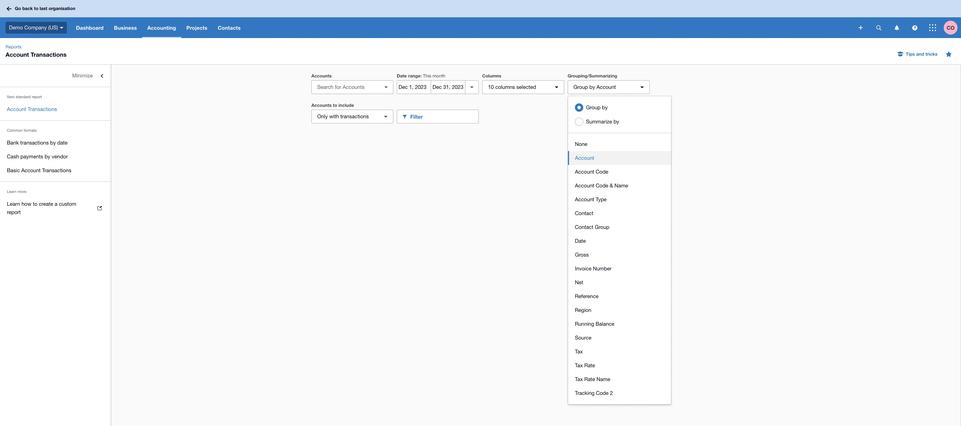 Task type: vqa. For each thing, say whether or not it's contained in the screenshot.
group containing Group by
yes



Task type: locate. For each thing, give the bounding box(es) containing it.
2 learn from the top
[[7, 201, 20, 207]]

to
[[34, 6, 38, 11], [333, 102, 337, 108], [33, 201, 37, 207]]

transactions down xero standard report
[[28, 106, 57, 112]]

tracking
[[575, 390, 595, 396]]

None field
[[311, 80, 393, 94]]

group down contact button
[[595, 224, 610, 230]]

report down learn more
[[7, 209, 21, 215]]

tax down source
[[575, 349, 583, 355]]

basic account transactions link
[[0, 164, 111, 178]]

0 vertical spatial code
[[596, 169, 608, 175]]

1 vertical spatial contact
[[575, 224, 594, 230]]

net
[[575, 280, 583, 285]]

0 horizontal spatial name
[[597, 377, 610, 382]]

source
[[575, 335, 592, 341]]

0 vertical spatial date
[[397, 73, 407, 79]]

code up the account code & name
[[596, 169, 608, 175]]

1 vertical spatial accounts
[[311, 102, 332, 108]]

learn how to create a custom report link
[[0, 197, 111, 219]]

date inside date button
[[575, 238, 586, 244]]

demo company (us)
[[9, 24, 58, 30]]

back
[[22, 6, 33, 11]]

1 horizontal spatial date
[[575, 238, 586, 244]]

code left & at right
[[596, 183, 608, 189]]

account inside reports account transactions
[[6, 51, 29, 58]]

0 horizontal spatial transactions
[[20, 140, 49, 146]]

contacts button
[[213, 17, 246, 38]]

2 vertical spatial code
[[596, 390, 609, 396]]

0 vertical spatial transactions
[[340, 114, 369, 119]]

2 contact from the top
[[575, 224, 594, 230]]

2 vertical spatial tax
[[575, 377, 583, 382]]

by inside button
[[602, 105, 608, 110]]

account inside 'account code & name' button
[[575, 183, 594, 189]]

2 vertical spatial to
[[33, 201, 37, 207]]

account up account type
[[575, 183, 594, 189]]

running balance
[[575, 321, 615, 327]]

none
[[575, 141, 588, 147]]

group inside button
[[586, 105, 601, 110]]

to right how
[[33, 201, 37, 207]]

3 tax from the top
[[575, 377, 583, 382]]

2 vertical spatial transactions
[[42, 167, 71, 173]]

common formats
[[7, 128, 37, 133]]

summarize by button
[[568, 115, 671, 129]]

account down xero
[[7, 106, 26, 112]]

learn
[[7, 190, 17, 194], [7, 201, 20, 207]]

name inside "tax rate name" button
[[597, 377, 610, 382]]

0 vertical spatial accounts
[[311, 73, 332, 79]]

1 vertical spatial name
[[597, 377, 610, 382]]

transactions for basic account transactions
[[42, 167, 71, 173]]

xero standard report
[[7, 95, 42, 99]]

date
[[57, 140, 68, 146]]

to left include
[[333, 102, 337, 108]]

demo company (us) button
[[0, 17, 71, 38]]

to inside 'link'
[[34, 6, 38, 11]]

svg image
[[7, 6, 11, 11], [929, 24, 936, 31], [912, 25, 918, 30], [859, 26, 863, 30], [60, 27, 63, 29]]

1 horizontal spatial transactions
[[340, 114, 369, 119]]

transactions down include
[[340, 114, 369, 119]]

number
[[593, 266, 612, 272]]

bank
[[7, 140, 19, 146]]

list box
[[568, 96, 671, 405]]

3 code from the top
[[596, 390, 609, 396]]

group up summarize
[[586, 105, 601, 110]]

date up "gross"
[[575, 238, 586, 244]]

balance
[[596, 321, 615, 327]]

0 vertical spatial rate
[[584, 363, 595, 369]]

by down grouping/summarizing
[[590, 84, 595, 90]]

contact for contact group
[[575, 224, 594, 230]]

go back to last organisation link
[[4, 3, 79, 15]]

tax up tax rate name
[[575, 363, 583, 369]]

code inside button
[[596, 183, 608, 189]]

0 vertical spatial transactions
[[31, 51, 67, 58]]

2 rate from the top
[[584, 377, 595, 382]]

custom
[[59, 201, 76, 207]]

1 learn from the top
[[7, 190, 17, 194]]

account code & name
[[575, 183, 628, 189]]

1 horizontal spatial name
[[615, 183, 628, 189]]

learn inside the learn how to create a custom report
[[7, 201, 20, 207]]

by for summarize by
[[614, 119, 619, 125]]

transactions inside reports account transactions
[[31, 51, 67, 58]]

invoice number
[[575, 266, 612, 272]]

report inside the learn how to create a custom report
[[7, 209, 21, 215]]

2 accounts from the top
[[311, 102, 332, 108]]

account up the account code & name
[[575, 169, 594, 175]]

code for account code & name
[[596, 183, 608, 189]]

vendor
[[52, 154, 68, 160]]

2
[[610, 390, 613, 396]]

account code button
[[568, 165, 671, 179]]

tracking code 2
[[575, 390, 613, 396]]

accounts up search for accounts text box
[[311, 73, 332, 79]]

1 vertical spatial learn
[[7, 201, 20, 207]]

by for group by
[[602, 105, 608, 110]]

0 vertical spatial to
[[34, 6, 38, 11]]

group containing group by
[[568, 96, 671, 405]]

group by
[[586, 105, 608, 110]]

tax rate
[[575, 363, 595, 369]]

banner
[[0, 0, 961, 38]]

0 vertical spatial name
[[615, 183, 628, 189]]

learn down learn more
[[7, 201, 20, 207]]

filter
[[410, 113, 423, 120]]

contact down account type
[[575, 210, 594, 216]]

create
[[39, 201, 53, 207]]

reference button
[[568, 290, 671, 303]]

transactions for reports account transactions
[[31, 51, 67, 58]]

source button
[[568, 331, 671, 345]]

account
[[6, 51, 29, 58], [597, 84, 616, 90], [7, 106, 26, 112], [575, 155, 594, 161], [21, 167, 41, 173], [575, 169, 594, 175], [575, 183, 594, 189], [575, 197, 594, 202]]

contact group button
[[568, 220, 671, 234]]

with
[[329, 114, 339, 119]]

xero
[[7, 95, 15, 99]]

account down payments
[[21, 167, 41, 173]]

date
[[397, 73, 407, 79], [575, 238, 586, 244]]

learn for learn more
[[7, 190, 17, 194]]

2 tax from the top
[[575, 363, 583, 369]]

account inside button
[[575, 197, 594, 202]]

contact inside button
[[575, 224, 594, 230]]

cash
[[7, 154, 19, 160]]

rate up tracking code 2
[[584, 377, 595, 382]]

name right & at right
[[615, 183, 628, 189]]

accounts
[[311, 73, 332, 79], [311, 102, 332, 108]]

account inside the group by account popup button
[[597, 84, 616, 90]]

1 vertical spatial tax
[[575, 363, 583, 369]]

1 horizontal spatial svg image
[[895, 25, 899, 30]]

business button
[[109, 17, 142, 38]]

to for go back to last organisation
[[34, 6, 38, 11]]

tracking code 2 button
[[568, 387, 671, 400]]

payments
[[20, 154, 43, 160]]

business
[[114, 25, 137, 31]]

1 vertical spatial date
[[575, 238, 586, 244]]

date left range
[[397, 73, 407, 79]]

rate up tax rate name
[[584, 363, 595, 369]]

1 horizontal spatial report
[[32, 95, 42, 99]]

transactions
[[340, 114, 369, 119], [20, 140, 49, 146]]

rate inside button
[[584, 363, 595, 369]]

transactions down formats
[[20, 140, 49, 146]]

svg image
[[876, 25, 882, 30], [895, 25, 899, 30]]

tricks
[[926, 51, 938, 57]]

0 vertical spatial learn
[[7, 190, 17, 194]]

minimize button
[[0, 69, 111, 83]]

contact up "gross"
[[575, 224, 594, 230]]

contact group
[[575, 224, 610, 230]]

tax inside button
[[575, 363, 583, 369]]

accounts up only
[[311, 102, 332, 108]]

account down 'none' on the top of page
[[575, 155, 594, 161]]

group inside popup button
[[574, 84, 588, 90]]

account button
[[568, 151, 671, 165]]

report up account transactions
[[32, 95, 42, 99]]

code inside 'button'
[[596, 169, 608, 175]]

2 vertical spatial group
[[595, 224, 610, 230]]

group for group by
[[586, 105, 601, 110]]

tax rate button
[[568, 359, 671, 373]]

group
[[568, 96, 671, 405]]

code inside "button"
[[596, 390, 609, 396]]

code left the 2
[[596, 390, 609, 396]]

by up more
[[602, 105, 608, 110]]

0 horizontal spatial report
[[7, 209, 21, 215]]

by down group by button on the top of page
[[614, 119, 619, 125]]

1 vertical spatial transactions
[[20, 140, 49, 146]]

account down grouping/summarizing
[[597, 84, 616, 90]]

company
[[24, 24, 47, 30]]

cash payments by vendor
[[7, 154, 68, 160]]

0 vertical spatial tax
[[575, 349, 583, 355]]

this
[[423, 73, 431, 79]]

group
[[574, 84, 588, 90], [586, 105, 601, 110], [595, 224, 610, 230]]

code
[[596, 169, 608, 175], [596, 183, 608, 189], [596, 390, 609, 396]]

date button
[[568, 234, 671, 248]]

contact button
[[568, 207, 671, 220]]

transactions down cash payments by vendor link
[[42, 167, 71, 173]]

1 vertical spatial code
[[596, 183, 608, 189]]

learn left the more
[[7, 190, 17, 194]]

0 vertical spatial report
[[32, 95, 42, 99]]

Select start date field
[[397, 81, 431, 94]]

rate inside button
[[584, 377, 595, 382]]

code for tracking code 2
[[596, 390, 609, 396]]

more
[[601, 114, 614, 120]]

type
[[596, 197, 607, 202]]

group down grouping/summarizing
[[574, 84, 588, 90]]

Select end date field
[[431, 81, 465, 94]]

bank transactions by date
[[7, 140, 68, 146]]

1 vertical spatial group
[[586, 105, 601, 110]]

to left last
[[34, 6, 38, 11]]

by inside popup button
[[590, 84, 595, 90]]

account transactions
[[7, 106, 57, 112]]

1 vertical spatial rate
[[584, 377, 595, 382]]

1 code from the top
[[596, 169, 608, 175]]

code for account code
[[596, 169, 608, 175]]

1 tax from the top
[[575, 349, 583, 355]]

account inside account code 'button'
[[575, 169, 594, 175]]

1 vertical spatial report
[[7, 209, 21, 215]]

account down reports link
[[6, 51, 29, 58]]

account left type
[[575, 197, 594, 202]]

0 vertical spatial contact
[[575, 210, 594, 216]]

columns
[[495, 84, 515, 90]]

tax up tracking
[[575, 377, 583, 382]]

1 rate from the top
[[584, 363, 595, 369]]

transactions
[[31, 51, 67, 58], [28, 106, 57, 112], [42, 167, 71, 173]]

region button
[[568, 303, 671, 317]]

1 contact from the top
[[575, 210, 594, 216]]

0 vertical spatial group
[[574, 84, 588, 90]]

1 accounts from the top
[[311, 73, 332, 79]]

date for date
[[575, 238, 586, 244]]

to inside the learn how to create a custom report
[[33, 201, 37, 207]]

1 vertical spatial to
[[333, 102, 337, 108]]

name up the 2
[[597, 377, 610, 382]]

contact inside button
[[575, 210, 594, 216]]

2 code from the top
[[596, 183, 608, 189]]

account inside basic account transactions link
[[21, 167, 41, 173]]

0 horizontal spatial date
[[397, 73, 407, 79]]

transactions up minimize button at left
[[31, 51, 67, 58]]

tax rate name
[[575, 377, 610, 382]]

cash payments by vendor link
[[0, 150, 111, 164]]

by inside button
[[614, 119, 619, 125]]

gross
[[575, 252, 589, 258]]

0 horizontal spatial svg image
[[876, 25, 882, 30]]



Task type: describe. For each thing, give the bounding box(es) containing it.
&
[[610, 183, 613, 189]]

reports account transactions
[[6, 44, 67, 58]]

account transactions link
[[0, 102, 111, 116]]

list of convenience dates image
[[465, 80, 479, 94]]

group by account button
[[568, 80, 650, 94]]

(us)
[[48, 24, 58, 30]]

date for date range : this month
[[397, 73, 407, 79]]

svg image inside 'go back to last organisation' 'link'
[[7, 6, 11, 11]]

2 svg image from the left
[[895, 25, 899, 30]]

reference
[[575, 293, 599, 299]]

account type
[[575, 197, 607, 202]]

none button
[[568, 137, 671, 151]]

banner containing co
[[0, 0, 961, 38]]

group by button
[[568, 100, 671, 115]]

by for group by account
[[590, 84, 595, 90]]

date range : this month
[[397, 73, 445, 79]]

gross button
[[568, 248, 671, 262]]

accounts to include
[[311, 102, 354, 108]]

only
[[317, 114, 328, 119]]

go back to last organisation
[[15, 6, 75, 11]]

learn how to create a custom report
[[7, 201, 76, 215]]

basic account transactions
[[7, 167, 71, 173]]

contact for contact
[[575, 210, 594, 216]]

tax for tax rate
[[575, 363, 583, 369]]

accounting
[[147, 25, 176, 31]]

rate for tax rate name
[[584, 377, 595, 382]]

1 svg image from the left
[[876, 25, 882, 30]]

co button
[[944, 17, 961, 38]]

formats
[[24, 128, 37, 133]]

region
[[575, 307, 591, 313]]

tax for tax
[[575, 349, 583, 355]]

month
[[433, 73, 445, 79]]

open image
[[379, 80, 393, 94]]

accounts for accounts to include
[[311, 102, 332, 108]]

selected
[[517, 84, 536, 90]]

filter button
[[397, 110, 479, 124]]

more button
[[592, 110, 619, 124]]

by left the date
[[50, 140, 56, 146]]

transactions inside popup button
[[340, 114, 369, 119]]

by left vendor
[[45, 154, 50, 160]]

group by account
[[574, 84, 616, 90]]

accounting button
[[142, 17, 181, 38]]

group for group by account
[[574, 84, 588, 90]]

name inside 'account code & name' button
[[615, 183, 628, 189]]

contacts
[[218, 25, 241, 31]]

summarize by
[[586, 119, 619, 125]]

co
[[947, 24, 955, 31]]

a
[[55, 201, 57, 207]]

tax button
[[568, 345, 671, 359]]

tips and tricks button
[[894, 48, 942, 60]]

group inside button
[[595, 224, 610, 230]]

remove from favorites image
[[942, 47, 956, 61]]

account inside account transactions link
[[7, 106, 26, 112]]

organisation
[[49, 6, 75, 11]]

svg image inside the demo company (us) popup button
[[60, 27, 63, 29]]

dashboard link
[[71, 17, 109, 38]]

range
[[408, 73, 421, 79]]

:
[[421, 73, 422, 79]]

common
[[7, 128, 23, 133]]

running balance button
[[568, 317, 671, 331]]

learn more
[[7, 190, 26, 194]]

learn for learn how to create a custom report
[[7, 201, 20, 207]]

Search for Accounts text field
[[312, 81, 381, 94]]

10 columns selected
[[488, 84, 536, 90]]

account inside account button
[[575, 155, 594, 161]]

and
[[916, 51, 924, 57]]

to for learn how to create a custom report
[[33, 201, 37, 207]]

tax for tax rate name
[[575, 377, 583, 382]]

projects
[[186, 25, 207, 31]]

only with transactions
[[317, 114, 369, 119]]

list box containing group by
[[568, 96, 671, 405]]

tips and tricks
[[906, 51, 938, 57]]

columns
[[482, 73, 501, 79]]

10
[[488, 84, 494, 90]]

summarize
[[586, 119, 612, 125]]

more
[[18, 190, 26, 194]]

account code
[[575, 169, 608, 175]]

bank transactions by date link
[[0, 136, 111, 150]]

projects button
[[181, 17, 213, 38]]

go
[[15, 6, 21, 11]]

tax rate name button
[[568, 373, 671, 387]]

reports
[[6, 44, 21, 49]]

rate for tax rate
[[584, 363, 595, 369]]

how
[[22, 201, 31, 207]]

invoice number button
[[568, 262, 671, 276]]

1 vertical spatial transactions
[[28, 106, 57, 112]]

account type button
[[568, 193, 671, 207]]

only with transactions button
[[311, 110, 393, 124]]

accounts for accounts
[[311, 73, 332, 79]]



